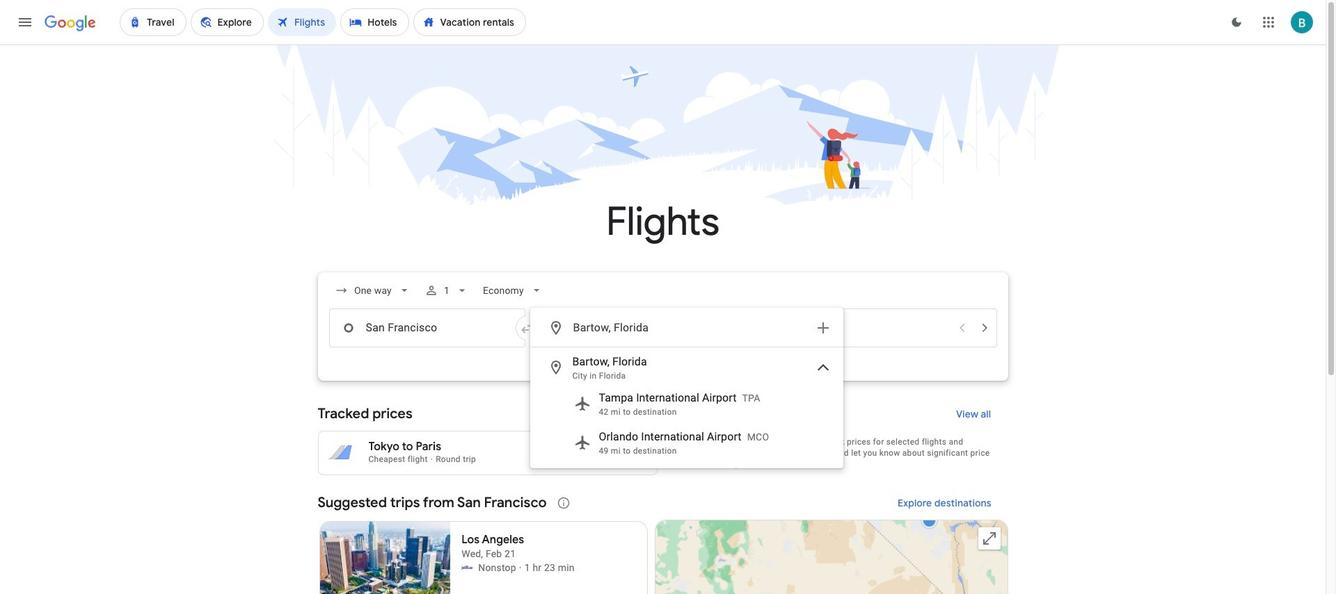 Task type: locate. For each thing, give the bounding box(es) containing it.
0 vertical spatial  image
[[431, 455, 433, 465]]

None text field
[[329, 309, 525, 348]]

777 US dollars text field
[[621, 440, 645, 454]]

1 horizontal spatial  image
[[519, 562, 522, 575]]

bartow, florida option
[[531, 351, 842, 385]]

enter your destination dialog
[[530, 308, 843, 469]]

Where else? text field
[[572, 312, 806, 345]]

 image
[[431, 455, 433, 465], [519, 562, 522, 575]]

toggle nearby airports for bartow, florida image
[[815, 360, 831, 376]]

tampa international airport (tpa) option
[[531, 385, 842, 424]]

suggested trips from san francisco region
[[318, 487, 1008, 595]]

change appearance image
[[1220, 6, 1253, 39]]

 image inside tracked prices region
[[431, 455, 433, 465]]

destination, select multiple airports image
[[815, 320, 831, 337]]

None field
[[329, 278, 416, 303], [478, 278, 549, 303], [329, 278, 416, 303], [478, 278, 549, 303]]

list box
[[531, 348, 842, 468]]

0 horizontal spatial  image
[[431, 455, 433, 465]]



Task type: describe. For each thing, give the bounding box(es) containing it.
orlando international airport (mco) option
[[531, 424, 842, 463]]

jetblue image
[[462, 563, 473, 574]]

main menu image
[[17, 14, 33, 31]]

tracked prices region
[[318, 398, 1008, 476]]

list box inside the enter your destination dialog
[[531, 348, 842, 468]]

Departure text field
[[771, 310, 950, 347]]

878 US dollars text field
[[623, 454, 645, 465]]

none text field inside flight search box
[[329, 309, 525, 348]]

Flight search field
[[307, 273, 1019, 469]]

1 vertical spatial  image
[[519, 562, 522, 575]]



Task type: vqa. For each thing, say whether or not it's contained in the screenshot.
1 stars, 94 reviews image
no



